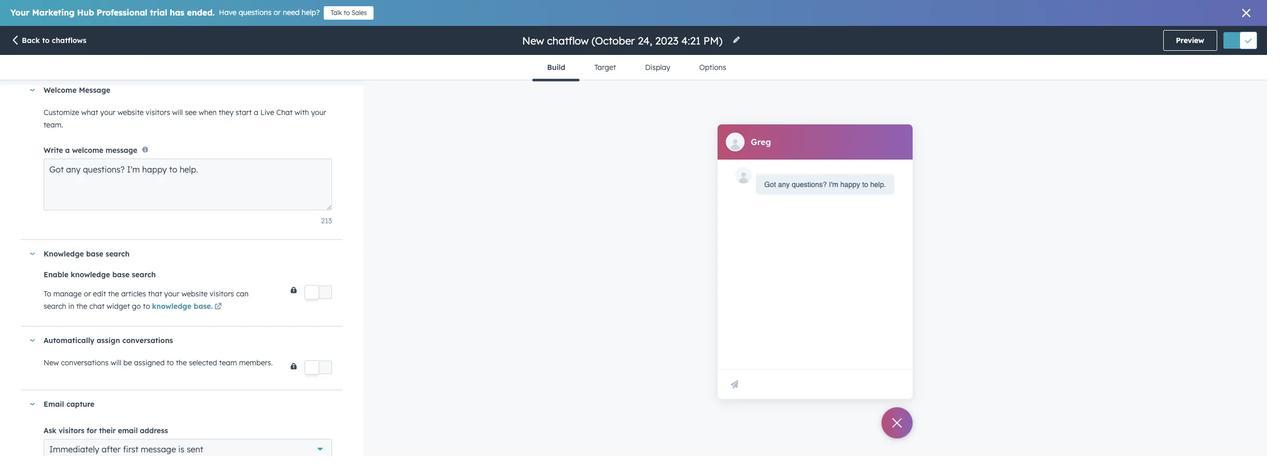 Task type: describe. For each thing, give the bounding box(es) containing it.
knowledge base search
[[44, 250, 130, 259]]

live
[[260, 108, 274, 117]]

customize
[[44, 108, 79, 117]]

1 vertical spatial will
[[111, 359, 121, 368]]

knowledge base.
[[152, 302, 213, 312]]

customize what your website visitors will see when they start a live chat with your team.
[[44, 108, 326, 130]]

your marketing hub professional trial has ended. have questions or need help?
[[10, 7, 320, 18]]

1 vertical spatial base
[[112, 271, 130, 280]]

message for welcome
[[106, 146, 137, 155]]

caret image for automatically assign conversations
[[29, 340, 35, 342]]

knowledge
[[44, 250, 84, 259]]

visitors inside customize what your website visitors will see when they start a live chat with your team.
[[146, 108, 170, 117]]

or inside 'to manage or edit the articles that your website visitors can search in the chat widget go to'
[[84, 290, 91, 299]]

selected
[[189, 359, 217, 368]]

display button
[[631, 55, 685, 80]]

your
[[10, 7, 29, 18]]

welcome message button
[[21, 76, 332, 104]]

213
[[321, 217, 332, 226]]

to
[[44, 290, 51, 299]]

back to chatflows button
[[10, 35, 86, 47]]

can
[[236, 290, 249, 299]]

that
[[148, 290, 162, 299]]

edit
[[93, 290, 106, 299]]

2 horizontal spatial the
[[176, 359, 187, 368]]

when
[[199, 108, 217, 117]]

preview button
[[1163, 30, 1218, 51]]

has
[[170, 7, 184, 18]]

got any questions? i'm happy to help.
[[765, 180, 886, 189]]

with
[[295, 108, 309, 117]]

write a welcome message
[[44, 146, 137, 155]]

assigned
[[134, 359, 165, 368]]

build button
[[533, 55, 580, 81]]

link opens in a new window image
[[215, 302, 222, 314]]

start
[[236, 108, 252, 117]]

1 vertical spatial search
[[132, 271, 156, 280]]

questions?
[[792, 180, 827, 189]]

close image
[[1243, 9, 1251, 17]]

options button
[[685, 55, 741, 80]]

display
[[645, 63, 670, 72]]

ask visitors for their email address
[[44, 427, 168, 436]]

to right talk
[[344, 9, 350, 17]]

immediately
[[49, 445, 99, 455]]

need
[[283, 8, 300, 17]]

website inside customize what your website visitors will see when they start a live chat with your team.
[[118, 108, 144, 117]]

email
[[118, 427, 138, 436]]

see
[[185, 108, 197, 117]]

for
[[87, 427, 97, 436]]

email capture button
[[21, 391, 332, 419]]

0 horizontal spatial the
[[76, 302, 87, 312]]

back to chatflows
[[22, 36, 86, 45]]

2 vertical spatial visitors
[[59, 427, 85, 436]]

email
[[44, 400, 64, 410]]

automatically assign conversations button
[[21, 327, 332, 355]]

marketing
[[32, 7, 75, 18]]

agent says: got any questions? i'm happy to help. element
[[765, 178, 886, 191]]

talk
[[331, 9, 342, 17]]

i'm
[[829, 180, 839, 189]]

automatically assign conversations
[[44, 337, 173, 346]]

sent
[[187, 445, 203, 455]]

a inside customize what your website visitors will see when they start a live chat with your team.
[[254, 108, 258, 117]]

chat
[[89, 302, 105, 312]]

is
[[178, 445, 184, 455]]

caret image for welcome message
[[29, 89, 35, 92]]

immediately after first message is sent
[[49, 445, 203, 455]]

greg
[[751, 137, 771, 147]]

hub
[[77, 7, 94, 18]]

base.
[[194, 302, 213, 312]]

build
[[547, 63, 565, 72]]

1 vertical spatial conversations
[[61, 359, 109, 368]]

caret image for knowledge base search
[[29, 253, 35, 256]]

their
[[99, 427, 116, 436]]



Task type: locate. For each thing, give the bounding box(es) containing it.
email capture
[[44, 400, 94, 410]]

0 vertical spatial search
[[106, 250, 130, 259]]

have
[[219, 8, 237, 17]]

the
[[108, 290, 119, 299], [76, 302, 87, 312], [176, 359, 187, 368]]

automatically
[[44, 337, 94, 346]]

your
[[100, 108, 115, 117], [311, 108, 326, 117], [164, 290, 179, 299]]

0 vertical spatial caret image
[[29, 89, 35, 92]]

ask
[[44, 427, 56, 436]]

0 horizontal spatial will
[[111, 359, 121, 368]]

0 vertical spatial will
[[172, 108, 183, 117]]

sales
[[352, 9, 367, 17]]

caret image inside welcome message "dropdown button"
[[29, 89, 35, 92]]

happy
[[841, 180, 860, 189]]

the left selected
[[176, 359, 187, 368]]

immediately after first message is sent button
[[44, 440, 332, 457]]

your inside 'to manage or edit the articles that your website visitors can search in the chat widget go to'
[[164, 290, 179, 299]]

1 horizontal spatial or
[[274, 8, 281, 17]]

base up articles
[[112, 271, 130, 280]]

0 horizontal spatial message
[[106, 146, 137, 155]]

options
[[700, 63, 726, 72]]

0 horizontal spatial search
[[44, 302, 66, 312]]

2 caret image from the top
[[29, 340, 35, 342]]

1 horizontal spatial your
[[164, 290, 179, 299]]

caret image left automatically at the bottom left of the page
[[29, 340, 35, 342]]

caret image for email capture
[[29, 404, 35, 406]]

will left be
[[111, 359, 121, 368]]

message right 'welcome'
[[106, 146, 137, 155]]

caret image inside automatically assign conversations dropdown button
[[29, 340, 35, 342]]

new conversations will be assigned to the selected team members.
[[44, 359, 273, 368]]

caret image
[[29, 253, 35, 256], [29, 404, 35, 406]]

caret image inside 'email capture' dropdown button
[[29, 404, 35, 406]]

conversations inside automatically assign conversations dropdown button
[[122, 337, 173, 346]]

message
[[106, 146, 137, 155], [141, 445, 176, 455]]

1 caret image from the top
[[29, 89, 35, 92]]

1 horizontal spatial will
[[172, 108, 183, 117]]

visitors down welcome message "dropdown button"
[[146, 108, 170, 117]]

knowledge base. link
[[152, 302, 224, 314]]

conversations down automatically at the bottom left of the page
[[61, 359, 109, 368]]

got
[[765, 180, 776, 189]]

0 horizontal spatial conversations
[[61, 359, 109, 368]]

1 horizontal spatial base
[[112, 271, 130, 280]]

message for first
[[141, 445, 176, 455]]

0 vertical spatial or
[[274, 8, 281, 17]]

website inside 'to manage or edit the articles that your website visitors can search in the chat widget go to'
[[181, 290, 208, 299]]

visitors up link opens in a new window icon
[[210, 290, 234, 299]]

website
[[118, 108, 144, 117], [181, 290, 208, 299]]

0 vertical spatial a
[[254, 108, 258, 117]]

questions
[[239, 8, 272, 17]]

to right back on the left top of the page
[[42, 36, 50, 45]]

0 vertical spatial conversations
[[122, 337, 173, 346]]

welcome
[[44, 86, 77, 95]]

1 vertical spatial the
[[76, 302, 87, 312]]

1 vertical spatial caret image
[[29, 340, 35, 342]]

caret image left welcome
[[29, 89, 35, 92]]

0 vertical spatial base
[[86, 250, 103, 259]]

preview
[[1176, 36, 1205, 45]]

0 vertical spatial knowledge
[[71, 271, 110, 280]]

team
[[219, 359, 237, 368]]

1 vertical spatial visitors
[[210, 290, 234, 299]]

a
[[254, 108, 258, 117], [65, 146, 70, 155]]

go
[[132, 302, 141, 312]]

conversations
[[122, 337, 173, 346], [61, 359, 109, 368]]

1 caret image from the top
[[29, 253, 35, 256]]

0 horizontal spatial a
[[65, 146, 70, 155]]

your up knowledge base.
[[164, 290, 179, 299]]

caret image left email
[[29, 404, 35, 406]]

capture
[[66, 400, 94, 410]]

chatflows
[[52, 36, 86, 45]]

a right write at the top left
[[65, 146, 70, 155]]

target button
[[580, 55, 631, 80]]

ended.
[[187, 7, 215, 18]]

any
[[778, 180, 790, 189]]

0 horizontal spatial your
[[100, 108, 115, 117]]

caret image left knowledge
[[29, 253, 35, 256]]

the right in
[[76, 302, 87, 312]]

help.
[[871, 180, 886, 189]]

0 vertical spatial caret image
[[29, 253, 35, 256]]

message down address
[[141, 445, 176, 455]]

1 vertical spatial caret image
[[29, 404, 35, 406]]

help?
[[302, 8, 320, 17]]

knowledge inside knowledge base. link
[[152, 302, 192, 312]]

0 vertical spatial the
[[108, 290, 119, 299]]

first
[[123, 445, 138, 455]]

1 horizontal spatial conversations
[[122, 337, 173, 346]]

what
[[81, 108, 98, 117]]

your right the "what"
[[100, 108, 115, 117]]

team.
[[44, 120, 63, 130]]

1 horizontal spatial the
[[108, 290, 119, 299]]

2 caret image from the top
[[29, 404, 35, 406]]

or left need
[[274, 8, 281, 17]]

visitors up immediately
[[59, 427, 85, 436]]

to
[[344, 9, 350, 17], [42, 36, 50, 45], [862, 180, 869, 189], [143, 302, 150, 312], [167, 359, 174, 368]]

visitors inside 'to manage or edit the articles that your website visitors can search in the chat widget go to'
[[210, 290, 234, 299]]

1 horizontal spatial message
[[141, 445, 176, 455]]

message inside popup button
[[141, 445, 176, 455]]

0 vertical spatial message
[[106, 146, 137, 155]]

or left edit
[[84, 290, 91, 299]]

knowledge
[[71, 271, 110, 280], [152, 302, 192, 312]]

be
[[123, 359, 132, 368]]

will left see
[[172, 108, 183, 117]]

knowledge base search button
[[21, 240, 332, 269]]

1 horizontal spatial knowledge
[[152, 302, 192, 312]]

0 horizontal spatial base
[[86, 250, 103, 259]]

after
[[102, 445, 121, 455]]

base up enable knowledge base search on the left of page
[[86, 250, 103, 259]]

1 horizontal spatial a
[[254, 108, 258, 117]]

caret image inside knowledge base search 'dropdown button'
[[29, 253, 35, 256]]

knowledge down that
[[152, 302, 192, 312]]

address
[[140, 427, 168, 436]]

2 vertical spatial search
[[44, 302, 66, 312]]

0 horizontal spatial knowledge
[[71, 271, 110, 280]]

caret image
[[29, 89, 35, 92], [29, 340, 35, 342]]

will
[[172, 108, 183, 117], [111, 359, 121, 368]]

members.
[[239, 359, 273, 368]]

a left live
[[254, 108, 258, 117]]

website up knowledge base. link
[[181, 290, 208, 299]]

2 horizontal spatial your
[[311, 108, 326, 117]]

welcome message
[[44, 86, 110, 95]]

0 horizontal spatial or
[[84, 290, 91, 299]]

navigation
[[533, 55, 741, 81]]

search inside knowledge base search 'dropdown button'
[[106, 250, 130, 259]]

back
[[22, 36, 40, 45]]

0 horizontal spatial website
[[118, 108, 144, 117]]

in
[[68, 302, 74, 312]]

articles
[[121, 290, 146, 299]]

2 vertical spatial the
[[176, 359, 187, 368]]

talk to sales button
[[324, 6, 374, 20]]

assign
[[97, 337, 120, 346]]

welcome
[[72, 146, 103, 155]]

1 vertical spatial knowledge
[[152, 302, 192, 312]]

new
[[44, 359, 59, 368]]

to inside 'to manage or edit the articles that your website visitors can search in the chat widget go to'
[[143, 302, 150, 312]]

search
[[106, 250, 130, 259], [132, 271, 156, 280], [44, 302, 66, 312]]

search up enable knowledge base search on the left of page
[[106, 250, 130, 259]]

professional
[[97, 7, 148, 18]]

write
[[44, 146, 63, 155]]

link opens in a new window image
[[215, 304, 222, 312]]

they
[[219, 108, 234, 117]]

to right assigned
[[167, 359, 174, 368]]

to manage or edit the articles that your website visitors can search in the chat widget go to
[[44, 290, 249, 312]]

1 horizontal spatial visitors
[[146, 108, 170, 117]]

or inside your marketing hub professional trial has ended. have questions or need help?
[[274, 8, 281, 17]]

base
[[86, 250, 103, 259], [112, 271, 130, 280]]

1 vertical spatial website
[[181, 290, 208, 299]]

0 horizontal spatial visitors
[[59, 427, 85, 436]]

knowledge down knowledge base search
[[71, 271, 110, 280]]

1 vertical spatial message
[[141, 445, 176, 455]]

1 vertical spatial or
[[84, 290, 91, 299]]

manage
[[53, 290, 82, 299]]

search up articles
[[132, 271, 156, 280]]

talk to sales
[[331, 9, 367, 17]]

1 horizontal spatial website
[[181, 290, 208, 299]]

2 horizontal spatial visitors
[[210, 290, 234, 299]]

0 vertical spatial visitors
[[146, 108, 170, 117]]

navigation containing build
[[533, 55, 741, 81]]

the up widget
[[108, 290, 119, 299]]

1 vertical spatial a
[[65, 146, 70, 155]]

0 vertical spatial website
[[118, 108, 144, 117]]

conversations up assigned
[[122, 337, 173, 346]]

your right with
[[311, 108, 326, 117]]

1 horizontal spatial search
[[106, 250, 130, 259]]

search inside 'to manage or edit the articles that your website visitors can search in the chat widget go to'
[[44, 302, 66, 312]]

None field
[[521, 33, 726, 47]]

visitors
[[146, 108, 170, 117], [210, 290, 234, 299], [59, 427, 85, 436]]

search down "to"
[[44, 302, 66, 312]]

Write a welcome message text field
[[44, 159, 332, 211]]

widget
[[107, 302, 130, 312]]

to left help.
[[862, 180, 869, 189]]

base inside 'dropdown button'
[[86, 250, 103, 259]]

message
[[79, 86, 110, 95]]

target
[[594, 63, 616, 72]]

2 horizontal spatial search
[[132, 271, 156, 280]]

to right go
[[143, 302, 150, 312]]

enable
[[44, 271, 68, 280]]

chat
[[276, 108, 293, 117]]

will inside customize what your website visitors will see when they start a live chat with your team.
[[172, 108, 183, 117]]

website right the "what"
[[118, 108, 144, 117]]



Task type: vqa. For each thing, say whether or not it's contained in the screenshot.
search hubspot search field
no



